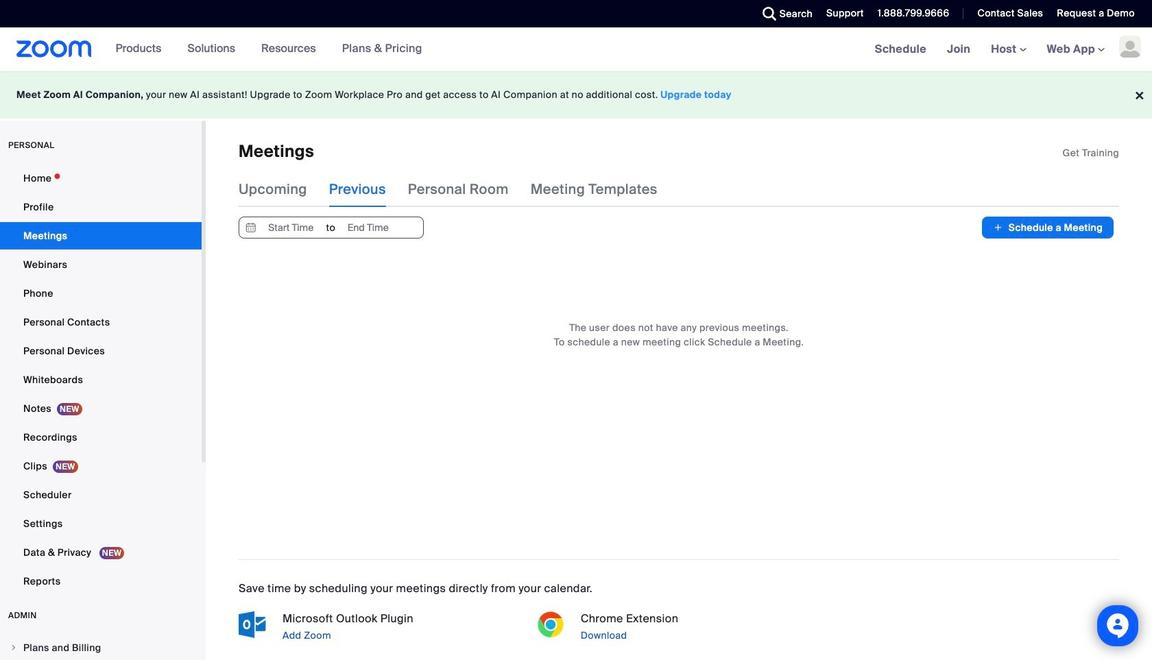 Task type: describe. For each thing, give the bounding box(es) containing it.
profile picture image
[[1120, 36, 1142, 58]]

product information navigation
[[92, 27, 433, 71]]

date image
[[243, 218, 259, 238]]

zoom logo image
[[16, 40, 92, 58]]

right image
[[10, 644, 18, 653]]

meetings navigation
[[865, 27, 1153, 72]]



Task type: vqa. For each thing, say whether or not it's contained in the screenshot.
menu item
yes



Task type: locate. For each thing, give the bounding box(es) containing it.
Date Range Picker Start field
[[259, 218, 323, 238]]

Date Range Picker End field
[[337, 218, 400, 238]]

application
[[1063, 146, 1120, 160]]

personal menu menu
[[0, 165, 202, 597]]

banner
[[0, 27, 1153, 72]]

tabs of meeting tab list
[[239, 172, 680, 208]]

menu item
[[0, 635, 202, 661]]

footer
[[0, 71, 1153, 119]]

add image
[[994, 221, 1004, 235]]



